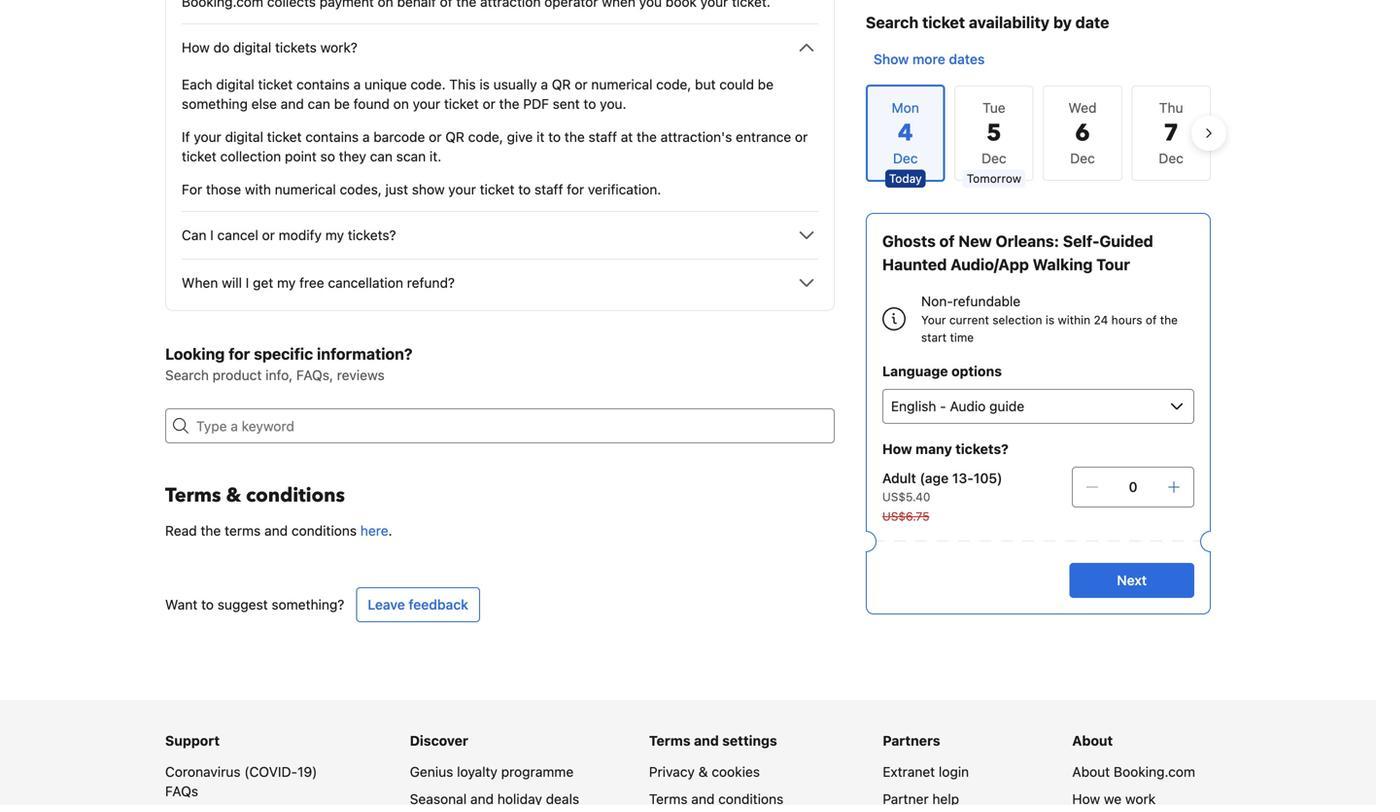 Task type: locate. For each thing, give the bounding box(es) containing it.
1 vertical spatial my
[[277, 275, 296, 291]]

about left booking.com
[[1073, 764, 1111, 780]]

1 horizontal spatial can
[[370, 148, 393, 164]]

of left new on the top
[[940, 232, 955, 250]]

tickets? down codes,
[[348, 227, 396, 243]]

about booking.com
[[1073, 764, 1196, 780]]

(covid-
[[244, 764, 298, 780]]

you.
[[600, 96, 627, 112]]

1 horizontal spatial dec
[[1071, 150, 1096, 166]]

contains inside each digital ticket contains a unique code. this is usually a qr or numerical code, but could be something else and can be found on your ticket or the pdf sent to you.
[[297, 76, 350, 92]]

0 vertical spatial is
[[480, 76, 490, 92]]

1 vertical spatial of
[[1146, 313, 1157, 327]]

1 vertical spatial digital
[[216, 76, 254, 92]]

dec down 7
[[1159, 150, 1184, 166]]

or
[[575, 76, 588, 92], [483, 96, 496, 112], [429, 129, 442, 145], [795, 129, 808, 145], [262, 227, 275, 243]]

staff
[[589, 129, 617, 145], [535, 181, 563, 197]]

terms for terms & conditions
[[165, 482, 221, 509]]

can inside if your digital ticket contains a barcode or qr code, give it to the staff at the attraction's entrance or ticket collection point so they can scan it.
[[370, 148, 393, 164]]

tour
[[1097, 255, 1131, 274]]

digital inside if your digital ticket contains a barcode or qr code, give it to the staff at the attraction's entrance or ticket collection point so they can scan it.
[[225, 129, 263, 145]]

code, left give
[[468, 129, 504, 145]]

can
[[308, 96, 330, 112], [370, 148, 393, 164]]

is left "within"
[[1046, 313, 1055, 327]]

&
[[226, 482, 241, 509], [699, 764, 708, 780]]

dec for 6
[[1071, 150, 1096, 166]]

conditions up 'read the terms and conditions here .'
[[246, 482, 345, 509]]

1 vertical spatial about
[[1073, 764, 1111, 780]]

us$6.75
[[883, 510, 930, 523]]

0 vertical spatial my
[[326, 227, 344, 243]]

leave feedback
[[368, 597, 469, 613]]

1 vertical spatial how
[[883, 441, 913, 457]]

by
[[1054, 13, 1072, 32]]

haunted
[[883, 255, 947, 274]]

show
[[412, 181, 445, 197]]

about up "about booking.com" link at the bottom right of the page
[[1073, 733, 1114, 749]]

0 horizontal spatial tickets?
[[348, 227, 396, 243]]

so
[[320, 148, 335, 164]]

qr up sent
[[552, 76, 571, 92]]

3 dec from the left
[[1159, 150, 1184, 166]]

0 vertical spatial of
[[940, 232, 955, 250]]

2 vertical spatial digital
[[225, 129, 263, 145]]

0 horizontal spatial for
[[229, 345, 250, 363]]

but
[[695, 76, 716, 92]]

to left you. on the left top
[[584, 96, 596, 112]]

your right if
[[194, 129, 221, 145]]

scan
[[396, 148, 426, 164]]

Type a keyword field
[[189, 408, 835, 443]]

and up privacy & cookies
[[694, 733, 719, 749]]

collection
[[220, 148, 281, 164]]

0 vertical spatial staff
[[589, 129, 617, 145]]

& for privacy
[[699, 764, 708, 780]]

to
[[584, 96, 596, 112], [549, 129, 561, 145], [519, 181, 531, 197], [201, 597, 214, 613]]

1 horizontal spatial staff
[[589, 129, 617, 145]]

and right terms
[[265, 523, 288, 539]]

dec up tomorrow
[[982, 150, 1007, 166]]

1 vertical spatial numerical
[[275, 181, 336, 197]]

1 horizontal spatial terms
[[649, 733, 691, 749]]

0
[[1129, 479, 1138, 495]]

a up the pdf
[[541, 76, 548, 92]]

numerical down point
[[275, 181, 336, 197]]

dec for 5
[[982, 150, 1007, 166]]

0 vertical spatial terms
[[165, 482, 221, 509]]

2 horizontal spatial your
[[449, 181, 476, 197]]

1 horizontal spatial search
[[866, 13, 919, 32]]

extranet login
[[883, 764, 970, 780]]

coronavirus
[[165, 764, 241, 780]]

2 about from the top
[[1073, 764, 1111, 780]]

1 vertical spatial &
[[699, 764, 708, 780]]

current
[[950, 313, 990, 327]]

to right "it"
[[549, 129, 561, 145]]

language
[[883, 363, 949, 379]]

1 vertical spatial code,
[[468, 129, 504, 145]]

modify
[[279, 227, 322, 243]]

1 horizontal spatial i
[[246, 275, 249, 291]]

your down code.
[[413, 96, 441, 112]]

found
[[354, 96, 390, 112]]

refundable
[[954, 293, 1021, 309]]

the
[[499, 96, 520, 112], [565, 129, 585, 145], [637, 129, 657, 145], [1161, 313, 1178, 327], [201, 523, 221, 539]]

looking
[[165, 345, 225, 363]]

can down barcode
[[370, 148, 393, 164]]

and right else
[[281, 96, 304, 112]]

qr down each digital ticket contains a unique code. this is usually a qr or numerical code, but could be something else and can be found on your ticket or the pdf sent to you.
[[446, 129, 465, 145]]

read
[[165, 523, 197, 539]]

something?
[[272, 597, 345, 613]]

1 vertical spatial contains
[[306, 129, 359, 145]]

for up product
[[229, 345, 250, 363]]

1 horizontal spatial code,
[[657, 76, 692, 92]]

us$5.40
[[883, 490, 931, 504]]

loyalty
[[457, 764, 498, 780]]

digital for your
[[225, 129, 263, 145]]

1 horizontal spatial how
[[883, 441, 913, 457]]

digital right do
[[233, 39, 272, 55]]

your right show
[[449, 181, 476, 197]]

1 vertical spatial search
[[165, 367, 209, 383]]

ticket up point
[[267, 129, 302, 145]]

1 horizontal spatial is
[[1046, 313, 1055, 327]]

wed 6 dec
[[1069, 100, 1097, 166]]

0 horizontal spatial be
[[334, 96, 350, 112]]

your
[[922, 313, 947, 327]]

and
[[281, 96, 304, 112], [265, 523, 288, 539], [694, 733, 719, 749]]

0 horizontal spatial numerical
[[275, 181, 336, 197]]

0 horizontal spatial your
[[194, 129, 221, 145]]

0 vertical spatial how
[[182, 39, 210, 55]]

if
[[182, 129, 190, 145]]

the right read
[[201, 523, 221, 539]]

how do digital tickets work? element
[[182, 59, 819, 199]]

1 horizontal spatial for
[[567, 181, 585, 197]]

tomorrow
[[967, 172, 1022, 185]]

0 vertical spatial &
[[226, 482, 241, 509]]

pdf
[[523, 96, 549, 112]]

here link
[[361, 523, 389, 539]]

tickets? inside dropdown button
[[348, 227, 396, 243]]

something
[[182, 96, 248, 112]]

1 horizontal spatial numerical
[[592, 76, 653, 92]]

with
[[245, 181, 271, 197]]

0 horizontal spatial search
[[165, 367, 209, 383]]

dec inside the wed 6 dec
[[1071, 150, 1096, 166]]

1 vertical spatial can
[[370, 148, 393, 164]]

0 horizontal spatial my
[[277, 275, 296, 291]]

or right the cancel
[[262, 227, 275, 243]]

point
[[285, 148, 317, 164]]

cancel
[[217, 227, 258, 243]]

1 horizontal spatial your
[[413, 96, 441, 112]]

i right can
[[210, 227, 214, 243]]

for left the verification.
[[567, 181, 585, 197]]

about for about booking.com
[[1073, 764, 1111, 780]]

terms
[[165, 482, 221, 509], [649, 733, 691, 749]]

tickets? up 105)
[[956, 441, 1009, 457]]

0 vertical spatial can
[[308, 96, 330, 112]]

0 horizontal spatial can
[[308, 96, 330, 112]]

date
[[1076, 13, 1110, 32]]

my right "get"
[[277, 275, 296, 291]]

0 horizontal spatial staff
[[535, 181, 563, 197]]

1 vertical spatial for
[[229, 345, 250, 363]]

1 horizontal spatial be
[[758, 76, 774, 92]]

thu
[[1160, 100, 1184, 116]]

& up terms
[[226, 482, 241, 509]]

1 vertical spatial your
[[194, 129, 221, 145]]

0 vertical spatial digital
[[233, 39, 272, 55]]

my right modify
[[326, 227, 344, 243]]

code, inside each digital ticket contains a unique code. this is usually a qr or numerical code, but could be something else and can be found on your ticket or the pdf sent to you.
[[657, 76, 692, 92]]

ticket up show more dates at the top right of the page
[[923, 13, 966, 32]]

1 vertical spatial tickets?
[[956, 441, 1009, 457]]

numerical up you. on the left top
[[592, 76, 653, 92]]

when
[[182, 275, 218, 291]]

0 horizontal spatial &
[[226, 482, 241, 509]]

region
[[851, 77, 1227, 190]]

search down the looking
[[165, 367, 209, 383]]

0 vertical spatial your
[[413, 96, 441, 112]]

1 horizontal spatial qr
[[552, 76, 571, 92]]

can left found
[[308, 96, 330, 112]]

0 vertical spatial for
[[567, 181, 585, 197]]

faqs,
[[297, 367, 333, 383]]

verification.
[[588, 181, 662, 197]]

ticket up else
[[258, 76, 293, 92]]

0 vertical spatial numerical
[[592, 76, 653, 92]]

about for about
[[1073, 733, 1114, 749]]

each digital ticket contains a unique code. this is usually a qr or numerical code, but could be something else and can be found on your ticket or the pdf sent to you.
[[182, 76, 774, 112]]

terms up read
[[165, 482, 221, 509]]

19)
[[298, 764, 317, 780]]

digital for do
[[233, 39, 272, 55]]

they
[[339, 148, 366, 164]]

0 vertical spatial and
[[281, 96, 304, 112]]

& right privacy
[[699, 764, 708, 780]]

is right "this"
[[480, 76, 490, 92]]

show
[[874, 51, 909, 67]]

qr inside each digital ticket contains a unique code. this is usually a qr or numerical code, but could be something else and can be found on your ticket or the pdf sent to you.
[[552, 76, 571, 92]]

conditions left here
[[292, 523, 357, 539]]

tue 5 dec tomorrow
[[967, 100, 1022, 185]]

1 horizontal spatial my
[[326, 227, 344, 243]]

5
[[987, 117, 1002, 149]]

login
[[939, 764, 970, 780]]

0 vertical spatial contains
[[297, 76, 350, 92]]

the down usually
[[499, 96, 520, 112]]

how inside dropdown button
[[182, 39, 210, 55]]

my inside can i cancel or modify my tickets? dropdown button
[[326, 227, 344, 243]]

do
[[213, 39, 230, 55]]

to right want
[[201, 597, 214, 613]]

code, left 'but' at the top right
[[657, 76, 692, 92]]

staff inside if your digital ticket contains a barcode or qr code, give it to the staff at the attraction's entrance or ticket collection point so they can scan it.
[[589, 129, 617, 145]]

extranet
[[883, 764, 936, 780]]

2 dec from the left
[[1071, 150, 1096, 166]]

how
[[182, 39, 210, 55], [883, 441, 913, 457]]

it.
[[430, 148, 442, 164]]

of right hours
[[1146, 313, 1157, 327]]

0 horizontal spatial code,
[[468, 129, 504, 145]]

1 vertical spatial staff
[[535, 181, 563, 197]]

2 vertical spatial and
[[694, 733, 719, 749]]

0 horizontal spatial of
[[940, 232, 955, 250]]

1 horizontal spatial of
[[1146, 313, 1157, 327]]

0 vertical spatial qr
[[552, 76, 571, 92]]

0 horizontal spatial is
[[480, 76, 490, 92]]

0 vertical spatial code,
[[657, 76, 692, 92]]

2 horizontal spatial dec
[[1159, 150, 1184, 166]]

1 vertical spatial terms
[[649, 733, 691, 749]]

selection
[[993, 313, 1043, 327]]

can inside each digital ticket contains a unique code. this is usually a qr or numerical code, but could be something else and can be found on your ticket or the pdf sent to you.
[[308, 96, 330, 112]]

here
[[361, 523, 389, 539]]

contains inside if your digital ticket contains a barcode or qr code, give it to the staff at the attraction's entrance or ticket collection point so they can scan it.
[[306, 129, 359, 145]]

0 horizontal spatial dec
[[982, 150, 1007, 166]]

1 vertical spatial i
[[246, 275, 249, 291]]

contains down work?
[[297, 76, 350, 92]]

get
[[253, 275, 273, 291]]

wed
[[1069, 100, 1097, 116]]

i right will
[[246, 275, 249, 291]]

many
[[916, 441, 953, 457]]

how left do
[[182, 39, 210, 55]]

unique
[[365, 76, 407, 92]]

contains up the so
[[306, 129, 359, 145]]

be right the could
[[758, 76, 774, 92]]

a up they
[[363, 129, 370, 145]]

1 horizontal spatial a
[[363, 129, 370, 145]]

1 dec from the left
[[982, 150, 1007, 166]]

0 horizontal spatial how
[[182, 39, 210, 55]]

tue
[[983, 100, 1006, 116]]

staff left the at
[[589, 129, 617, 145]]

for inside looking for specific information? search product info, faqs, reviews
[[229, 345, 250, 363]]

staff down "it"
[[535, 181, 563, 197]]

genius loyalty programme
[[410, 764, 574, 780]]

your
[[413, 96, 441, 112], [194, 129, 221, 145], [449, 181, 476, 197]]

terms for terms and settings
[[649, 733, 691, 749]]

0 vertical spatial conditions
[[246, 482, 345, 509]]

how up adult
[[883, 441, 913, 457]]

ghosts of new orleans: self-guided haunted audio/app walking tour
[[883, 232, 1154, 274]]

0 horizontal spatial qr
[[446, 129, 465, 145]]

a up found
[[354, 76, 361, 92]]

contains
[[297, 76, 350, 92], [306, 129, 359, 145]]

else
[[252, 96, 277, 112]]

conditions
[[246, 482, 345, 509], [292, 523, 357, 539]]

digital up collection
[[225, 129, 263, 145]]

terms up privacy
[[649, 733, 691, 749]]

each
[[182, 76, 212, 92]]

to inside each digital ticket contains a unique code. this is usually a qr or numerical code, but could be something else and can be found on your ticket or the pdf sent to you.
[[584, 96, 596, 112]]

digital up something
[[216, 76, 254, 92]]

info,
[[266, 367, 293, 383]]

be left found
[[334, 96, 350, 112]]

dec inside tue 5 dec tomorrow
[[982, 150, 1007, 166]]

0 horizontal spatial i
[[210, 227, 214, 243]]

0 vertical spatial about
[[1073, 733, 1114, 749]]

specific
[[254, 345, 313, 363]]

is inside each digital ticket contains a unique code. this is usually a qr or numerical code, but could be something else and can be found on your ticket or the pdf sent to you.
[[480, 76, 490, 92]]

1 about from the top
[[1073, 733, 1114, 749]]

digital inside how do digital tickets work? dropdown button
[[233, 39, 272, 55]]

feedback
[[409, 597, 469, 613]]

search up show
[[866, 13, 919, 32]]

dec for 7
[[1159, 150, 1184, 166]]

1 vertical spatial qr
[[446, 129, 465, 145]]

if your digital ticket contains a barcode or qr code, give it to the staff at the attraction's entrance or ticket collection point so they can scan it.
[[182, 129, 808, 164]]

dec down 6
[[1071, 150, 1096, 166]]

1 vertical spatial is
[[1046, 313, 1055, 327]]

search inside looking for specific information? search product info, faqs, reviews
[[165, 367, 209, 383]]

orleans:
[[996, 232, 1060, 250]]

1 horizontal spatial &
[[699, 764, 708, 780]]

0 vertical spatial tickets?
[[348, 227, 396, 243]]

0 horizontal spatial terms
[[165, 482, 221, 509]]

hours
[[1112, 313, 1143, 327]]

the right hours
[[1161, 313, 1178, 327]]



Task type: vqa. For each thing, say whether or not it's contained in the screenshot.
rightmost for
yes



Task type: describe. For each thing, give the bounding box(es) containing it.
ticket down if your digital ticket contains a barcode or qr code, give it to the staff at the attraction's entrance or ticket collection point so they can scan it. on the top
[[480, 181, 515, 197]]

non-
[[922, 293, 954, 309]]

partners
[[883, 733, 941, 749]]

the right the at
[[637, 129, 657, 145]]

sent
[[553, 96, 580, 112]]

usually
[[494, 76, 537, 92]]

support
[[165, 733, 220, 749]]

availability
[[969, 13, 1050, 32]]

7
[[1164, 117, 1179, 149]]

can
[[182, 227, 207, 243]]

ticket down if
[[182, 148, 217, 164]]

extranet login link
[[883, 764, 970, 780]]

leave feedback button
[[356, 587, 480, 622]]

1 vertical spatial conditions
[[292, 523, 357, 539]]

your inside if your digital ticket contains a barcode or qr code, give it to the staff at the attraction's entrance or ticket collection point so they can scan it.
[[194, 129, 221, 145]]

options
[[952, 363, 1002, 379]]

privacy & cookies link
[[649, 764, 760, 780]]

work?
[[321, 39, 358, 55]]

qr inside if your digital ticket contains a barcode or qr code, give it to the staff at the attraction's entrance or ticket collection point so they can scan it.
[[446, 129, 465, 145]]

terms & conditions
[[165, 482, 345, 509]]

walking
[[1033, 255, 1093, 274]]

reviews
[[337, 367, 385, 383]]

code, inside if your digital ticket contains a barcode or qr code, give it to the staff at the attraction's entrance or ticket collection point so they can scan it.
[[468, 129, 504, 145]]

terms
[[225, 523, 261, 539]]

1 vertical spatial and
[[265, 523, 288, 539]]

0 vertical spatial search
[[866, 13, 919, 32]]

want
[[165, 597, 198, 613]]

1 vertical spatial be
[[334, 96, 350, 112]]

for inside how do digital tickets work? element
[[567, 181, 585, 197]]

& for terms
[[226, 482, 241, 509]]

to inside if your digital ticket contains a barcode or qr code, give it to the staff at the attraction's entrance or ticket collection point so they can scan it.
[[549, 129, 561, 145]]

of inside non-refundable your current selection is within 24 hours of the start time
[[1146, 313, 1157, 327]]

new
[[959, 232, 992, 250]]

give
[[507, 129, 533, 145]]

faqs
[[165, 783, 198, 799]]

cookies
[[712, 764, 760, 780]]

0 vertical spatial be
[[758, 76, 774, 92]]

6
[[1076, 117, 1091, 149]]

the inside each digital ticket contains a unique code. this is usually a qr or numerical code, but could be something else and can be found on your ticket or the pdf sent to you.
[[499, 96, 520, 112]]

2 horizontal spatial a
[[541, 76, 548, 92]]

at
[[621, 129, 633, 145]]

next
[[1118, 572, 1147, 588]]

suggest
[[218, 597, 268, 613]]

a inside if your digital ticket contains a barcode or qr code, give it to the staff at the attraction's entrance or ticket collection point so they can scan it.
[[363, 129, 370, 145]]

it
[[537, 129, 545, 145]]

on
[[394, 96, 409, 112]]

show more dates
[[874, 51, 985, 67]]

search ticket availability by date
[[866, 13, 1110, 32]]

.
[[389, 523, 392, 539]]

region containing 5
[[851, 77, 1227, 190]]

just
[[386, 181, 408, 197]]

programme
[[501, 764, 574, 780]]

or up sent
[[575, 76, 588, 92]]

free
[[300, 275, 324, 291]]

numerical inside each digital ticket contains a unique code. this is usually a qr or numerical code, but could be something else and can be found on your ticket or the pdf sent to you.
[[592, 76, 653, 92]]

about booking.com link
[[1073, 764, 1196, 780]]

0 vertical spatial i
[[210, 227, 214, 243]]

start
[[922, 331, 947, 344]]

the inside non-refundable your current selection is within 24 hours of the start time
[[1161, 313, 1178, 327]]

looking for specific information? search product info, faqs, reviews
[[165, 345, 413, 383]]

or up it.
[[429, 129, 442, 145]]

audio/app
[[951, 255, 1030, 274]]

booking.com
[[1114, 764, 1196, 780]]

2 vertical spatial your
[[449, 181, 476, 197]]

0 horizontal spatial a
[[354, 76, 361, 92]]

and inside each digital ticket contains a unique code. this is usually a qr or numerical code, but could be something else and can be found on your ticket or the pdf sent to you.
[[281, 96, 304, 112]]

read the terms and conditions here .
[[165, 523, 392, 539]]

your inside each digital ticket contains a unique code. this is usually a qr or numerical code, but could be something else and can be found on your ticket or the pdf sent to you.
[[413, 96, 441, 112]]

can i cancel or modify my tickets?
[[182, 227, 396, 243]]

ghosts
[[883, 232, 936, 250]]

of inside ghosts of new orleans: self-guided haunted audio/app walking tour
[[940, 232, 955, 250]]

genius
[[410, 764, 453, 780]]

coronavirus (covid-19) faqs link
[[165, 764, 317, 799]]

product
[[213, 367, 262, 383]]

when will i get my free cancellation refund?
[[182, 275, 455, 291]]

or right entrance
[[795, 129, 808, 145]]

or inside dropdown button
[[262, 227, 275, 243]]

non-refundable your current selection is within 24 hours of the start time
[[922, 293, 1178, 344]]

how do digital tickets work?
[[182, 39, 358, 55]]

barcode
[[374, 129, 425, 145]]

language options
[[883, 363, 1002, 379]]

more
[[913, 51, 946, 67]]

is inside non-refundable your current selection is within 24 hours of the start time
[[1046, 313, 1055, 327]]

how for how do digital tickets work?
[[182, 39, 210, 55]]

how for how many tickets?
[[883, 441, 913, 457]]

codes,
[[340, 181, 382, 197]]

cancellation
[[328, 275, 403, 291]]

13-
[[953, 470, 974, 486]]

to down if your digital ticket contains a barcode or qr code, give it to the staff at the attraction's entrance or ticket collection point so they can scan it. on the top
[[519, 181, 531, 197]]

thu 7 dec
[[1159, 100, 1184, 166]]

privacy & cookies
[[649, 764, 760, 780]]

digital inside each digital ticket contains a unique code. this is usually a qr or numerical code, but could be something else and can be found on your ticket or the pdf sent to you.
[[216, 76, 254, 92]]

ticket down "this"
[[444, 96, 479, 112]]

1 horizontal spatial tickets?
[[956, 441, 1009, 457]]

code.
[[411, 76, 446, 92]]

105)
[[974, 470, 1003, 486]]

will
[[222, 275, 242, 291]]

my inside the when will i get my free cancellation refund? dropdown button
[[277, 275, 296, 291]]

settings
[[723, 733, 778, 749]]

the down sent
[[565, 129, 585, 145]]

when will i get my free cancellation refund? button
[[182, 271, 819, 295]]

how many tickets?
[[883, 441, 1009, 457]]

attraction's
[[661, 129, 732, 145]]

or down usually
[[483, 96, 496, 112]]

adult
[[883, 470, 917, 486]]



